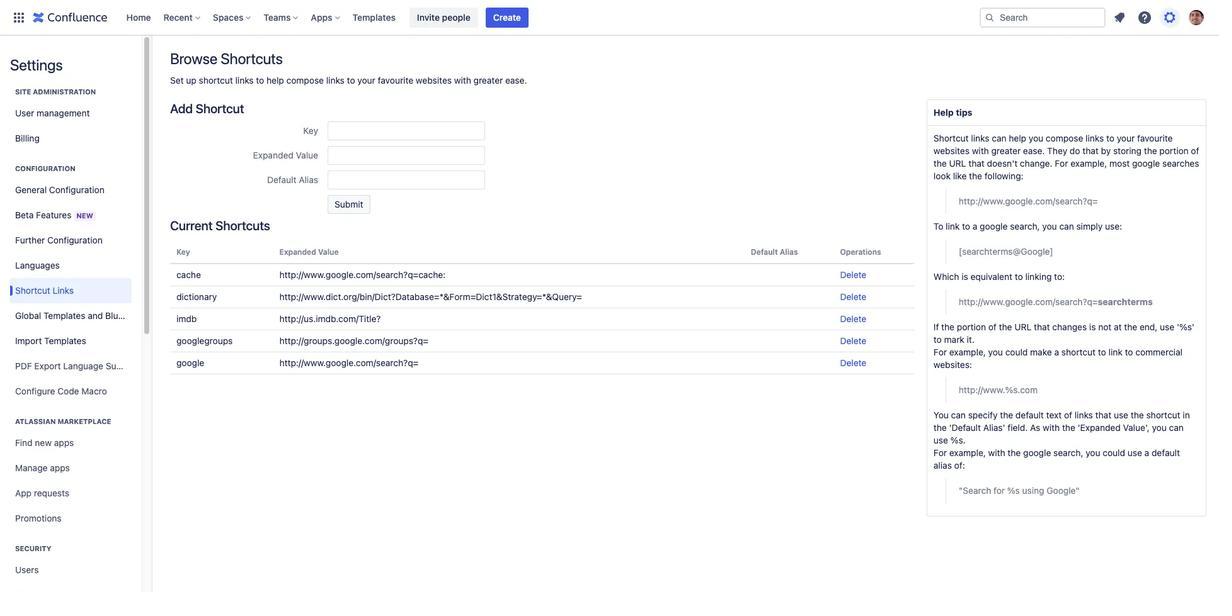 Task type: describe. For each thing, give the bounding box(es) containing it.
delete link for http://www.dict.org/bin/dict?database=*&form=dict1&strategy=*&query=
[[840, 292, 867, 302]]

you inside shortcut links can help you compose links to your favourite websites with greater ease. they do that by storing the portion of the url that doesn't change. for example, most google searches look like the following:
[[1029, 133, 1044, 144]]

a inside if the portion of the url that changes is not at the end, use '%s' to mark it. for example, you could make a shortcut to link to commercial websites:
[[1054, 347, 1059, 358]]

websites inside shortcut links can help you compose links to your favourite websites with greater ease. they do that by storing the portion of the url that doesn't change. for example, most google searches look like the following:
[[934, 146, 970, 156]]

could inside "you can specify the default text of links that use the shortcut in the 'default alias' field.  as with the 'expanded value', you can use %s. for example, with the google search, you could use a default alias of:"
[[1103, 448, 1125, 459]]

site administration
[[15, 88, 96, 96]]

[searchterms@google]
[[959, 246, 1053, 257]]

shortcut links link
[[10, 278, 132, 304]]

for inside "you can specify the default text of links that use the shortcut in the 'default alias' field.  as with the 'expanded value', you can use %s. for example, with the google search, you could use a default alias of:"
[[934, 448, 947, 459]]

a inside "you can specify the default text of links that use the shortcut in the 'default alias' field.  as with the 'expanded value', you can use %s. for example, with the google search, you could use a default alias of:"
[[1145, 448, 1149, 459]]

0 horizontal spatial help
[[267, 75, 284, 86]]

searchterms
[[1098, 297, 1153, 307]]

users
[[15, 565, 39, 576]]

delete link for http://www.google.com/search?q=cache:
[[840, 270, 867, 280]]

spaces button
[[209, 7, 256, 27]]

delete for http://www.google.com/search?q=cache:
[[840, 270, 867, 280]]

search image
[[985, 12, 995, 22]]

shortcut links
[[15, 285, 74, 296]]

shortcuts for current shortcuts
[[215, 219, 270, 233]]

specify
[[968, 410, 998, 421]]

new
[[35, 438, 52, 449]]

further configuration link
[[10, 228, 132, 253]]

do
[[1070, 146, 1080, 156]]

in
[[1183, 410, 1190, 421]]

languages link
[[10, 253, 132, 278]]

0 vertical spatial websites
[[416, 75, 452, 86]]

it.
[[967, 335, 975, 345]]

0 vertical spatial apps
[[54, 438, 74, 449]]

alias'
[[983, 423, 1005, 434]]

atlassian marketplace
[[15, 418, 111, 426]]

1 horizontal spatial default
[[1152, 448, 1180, 459]]

user
[[15, 108, 34, 118]]

is inside if the portion of the url that changes is not at the end, use '%s' to mark it. for example, you could make a shortcut to link to commercial websites:
[[1089, 322, 1096, 333]]

and
[[88, 311, 103, 321]]

doesn't
[[987, 158, 1018, 169]]

global templates and blueprints
[[15, 311, 146, 321]]

billing
[[15, 133, 40, 144]]

global templates and blueprints link
[[10, 304, 146, 329]]

the right the like
[[969, 171, 982, 181]]

1 horizontal spatial default
[[751, 248, 778, 257]]

%s
[[1007, 486, 1020, 497]]

can down in
[[1169, 423, 1184, 434]]

1 vertical spatial apps
[[50, 463, 70, 474]]

current shortcuts
[[170, 219, 270, 233]]

configuration group
[[10, 151, 146, 408]]

link inside if the portion of the url that changes is not at the end, use '%s' to mark it. for example, you could make a shortcut to link to commercial websites:
[[1109, 347, 1123, 358]]

user management
[[15, 108, 90, 118]]

http://us.imdb.com/title?
[[279, 314, 381, 324]]

1 vertical spatial http://www.google.com/search?q=
[[959, 297, 1098, 307]]

0 vertical spatial http://www.google.com/search?q=
[[959, 196, 1098, 207]]

set
[[170, 75, 184, 86]]

links inside "you can specify the default text of links that use the shortcut in the 'default alias' field.  as with the 'expanded value', you can use %s. for example, with the google search, you could use a default alias of:"
[[1075, 410, 1093, 421]]

invite people
[[417, 12, 471, 22]]

configuration for general
[[49, 185, 104, 195]]

settings
[[10, 56, 63, 74]]

1 vertical spatial expanded value
[[279, 248, 339, 257]]

the down which is equivalent to linking to:
[[999, 322, 1012, 333]]

site administration group
[[10, 74, 132, 155]]

shortcut for shortcut links
[[15, 285, 50, 296]]

shortcut inside if the portion of the url that changes is not at the end, use '%s' to mark it. for example, you could make a shortcut to link to commercial websites:
[[1062, 347, 1096, 358]]

global element
[[8, 0, 977, 35]]

use:
[[1105, 221, 1122, 232]]

0 vertical spatial expanded value
[[253, 150, 318, 161]]

0 vertical spatial default alias
[[267, 175, 318, 185]]

%s.
[[951, 435, 966, 446]]

"search
[[959, 486, 991, 497]]

0 vertical spatial default
[[267, 175, 296, 185]]

which is equivalent to linking to:
[[934, 272, 1065, 282]]

following:
[[985, 171, 1024, 181]]

websites:
[[934, 360, 972, 370]]

app requests link
[[10, 481, 132, 507]]

use inside if the portion of the url that changes is not at the end, use '%s' to mark it. for example, you could make a shortcut to link to commercial websites:
[[1160, 322, 1175, 333]]

recent button
[[160, 7, 205, 27]]

that inside "you can specify the default text of links that use the shortcut in the 'default alias' field.  as with the 'expanded value', you can use %s. for example, with the google search, you could use a default alias of:"
[[1095, 410, 1112, 421]]

further configuration
[[15, 235, 103, 246]]

use left %s.
[[934, 435, 948, 446]]

promotions
[[15, 514, 61, 524]]

beta
[[15, 210, 34, 220]]

of:
[[954, 461, 965, 471]]

that left by at the right
[[1083, 146, 1099, 156]]

example, inside if the portion of the url that changes is not at the end, use '%s' to mark it. for example, you could make a shortcut to link to commercial websites:
[[949, 347, 986, 358]]

shortcut inside "you can specify the default text of links that use the shortcut in the 'default alias' field.  as with the 'expanded value', you can use %s. for example, with the google search, you could use a default alias of:"
[[1146, 410, 1181, 421]]

pdf export language support link
[[10, 354, 138, 379]]

import templates link
[[10, 329, 132, 354]]

billing link
[[10, 126, 132, 151]]

beta features new
[[15, 210, 93, 220]]

Search field
[[980, 7, 1106, 27]]

requests
[[34, 488, 69, 499]]

'%s'
[[1177, 322, 1195, 333]]

import templates
[[15, 336, 86, 347]]

storing
[[1113, 146, 1142, 156]]

0 vertical spatial key
[[303, 125, 318, 136]]

they
[[1047, 146, 1067, 156]]

create link
[[486, 7, 529, 27]]

portion inside shortcut links can help you compose links to your favourite websites with greater ease. they do that by storing the portion of the url that doesn't change. for example, most google searches look like the following:
[[1160, 146, 1189, 156]]

0 horizontal spatial ease.
[[505, 75, 527, 86]]

google inside "you can specify the default text of links that use the shortcut in the 'default alias' field.  as with the 'expanded value', you can use %s. for example, with the google search, you could use a default alias of:"
[[1023, 448, 1051, 459]]

recent
[[164, 12, 193, 22]]

the right "if"
[[941, 322, 955, 333]]

invite people button
[[409, 7, 478, 27]]

0 horizontal spatial compose
[[286, 75, 324, 86]]

your inside shortcut links can help you compose links to your favourite websites with greater ease. they do that by storing the portion of the url that doesn't change. for example, most google searches look like the following:
[[1117, 133, 1135, 144]]

0 horizontal spatial is
[[962, 272, 968, 282]]

shortcuts for browse shortcuts
[[221, 50, 283, 67]]

collapse sidebar image
[[137, 42, 165, 67]]

ease. inside shortcut links can help you compose links to your favourite websites with greater ease. they do that by storing the portion of the url that doesn't change. for example, most google searches look like the following:
[[1023, 146, 1045, 156]]

you can specify the default text of links that use the shortcut in the 'default alias' field.  as with the 'expanded value', you can use %s. for example, with the google search, you could use a default alias of:
[[934, 410, 1190, 471]]

simply
[[1077, 221, 1103, 232]]

atlassian
[[15, 418, 56, 426]]

with inside shortcut links can help you compose links to your favourite websites with greater ease. they do that by storing the portion of the url that doesn't change. for example, most google searches look like the following:
[[972, 146, 989, 156]]

http://www.%s.com
[[959, 385, 1038, 396]]

text
[[1046, 410, 1062, 421]]

1 vertical spatial default alias
[[751, 248, 798, 257]]

0 vertical spatial search,
[[1010, 221, 1040, 232]]

googlegroups
[[176, 336, 233, 347]]

the up value',
[[1131, 410, 1144, 421]]

the up 'field.'
[[1000, 410, 1013, 421]]

general configuration link
[[10, 178, 132, 203]]

templates for global templates and blueprints
[[43, 311, 85, 321]]

delete link for http://us.imdb.com/title?
[[840, 314, 867, 324]]

0 horizontal spatial alias
[[299, 175, 318, 185]]

you
[[934, 410, 949, 421]]

0 vertical spatial link
[[946, 221, 960, 232]]

manage apps link
[[10, 456, 132, 481]]

can left simply
[[1059, 221, 1074, 232]]

0 vertical spatial favourite
[[378, 75, 413, 86]]

the down you
[[934, 423, 947, 434]]

delete link for http://groups.google.com/groups?q=
[[840, 336, 867, 347]]

Expanded Value text field
[[328, 146, 485, 165]]

links
[[53, 285, 74, 296]]

changes
[[1052, 322, 1087, 333]]

value',
[[1123, 423, 1150, 434]]

not
[[1098, 322, 1112, 333]]

people
[[442, 12, 471, 22]]

find
[[15, 438, 33, 449]]

imdb
[[176, 314, 197, 324]]

searches
[[1163, 158, 1199, 169]]

browse shortcuts
[[170, 50, 283, 67]]

settings icon image
[[1163, 10, 1178, 25]]

use up value',
[[1114, 410, 1128, 421]]

configure code macro link
[[10, 379, 132, 405]]

you inside if the portion of the url that changes is not at the end, use '%s' to mark it. for example, you could make a shortcut to link to commercial websites:
[[988, 347, 1003, 358]]

apps button
[[307, 7, 345, 27]]

linking
[[1025, 272, 1052, 282]]

the left 'expanded
[[1062, 423, 1075, 434]]

0 vertical spatial configuration
[[15, 164, 75, 173]]

url inside if the portion of the url that changes is not at the end, use '%s' to mark it. for example, you could make a shortcut to link to commercial websites:
[[1015, 322, 1032, 333]]

for inside if the portion of the url that changes is not at the end, use '%s' to mark it. for example, you could make a shortcut to link to commercial websites:
[[934, 347, 947, 358]]

1 horizontal spatial alias
[[780, 248, 798, 257]]

google"
[[1047, 486, 1080, 497]]

make
[[1030, 347, 1052, 358]]

configure code macro
[[15, 386, 107, 397]]

to inside shortcut links can help you compose links to your favourite websites with greater ease. they do that by storing the portion of the url that doesn't change. for example, most google searches look like the following:
[[1106, 133, 1115, 144]]



Task type: locate. For each thing, give the bounding box(es) containing it.
0 horizontal spatial shortcut
[[199, 75, 233, 86]]

apps right new
[[54, 438, 74, 449]]

1 horizontal spatial compose
[[1046, 133, 1083, 144]]

shortcuts right current
[[215, 219, 270, 233]]

support
[[106, 361, 138, 372]]

as
[[1030, 423, 1041, 434]]

default
[[1016, 410, 1044, 421], [1152, 448, 1180, 459]]

1 horizontal spatial your
[[1117, 133, 1135, 144]]

1 vertical spatial ease.
[[1023, 146, 1045, 156]]

0 horizontal spatial portion
[[957, 322, 986, 333]]

with
[[454, 75, 471, 86], [972, 146, 989, 156], [1043, 423, 1060, 434], [988, 448, 1005, 459]]

ease.
[[505, 75, 527, 86], [1023, 146, 1045, 156]]

0 vertical spatial default
[[1016, 410, 1044, 421]]

4 delete link from the top
[[840, 336, 867, 347]]

websites up the like
[[934, 146, 970, 156]]

you up the 'http://www.%s.com'
[[988, 347, 1003, 358]]

0 horizontal spatial default
[[1016, 410, 1044, 421]]

favourite
[[378, 75, 413, 86], [1137, 133, 1173, 144]]

help icon image
[[1137, 10, 1152, 25]]

0 vertical spatial expanded
[[253, 150, 293, 161]]

configuration for further
[[47, 235, 103, 246]]

templates right the apps 'popup button'
[[353, 12, 396, 22]]

for up websites:
[[934, 347, 947, 358]]

http://www.google.com/search?q= down http://groups.google.com/groups?q=
[[279, 358, 419, 369]]

1 vertical spatial link
[[1109, 347, 1123, 358]]

users link
[[10, 558, 132, 583]]

value
[[296, 150, 318, 161], [318, 248, 339, 257]]

at
[[1114, 322, 1122, 333]]

the down 'field.'
[[1008, 448, 1021, 459]]

manage
[[15, 463, 48, 474]]

use left '%s'
[[1160, 322, 1175, 333]]

2 vertical spatial http://www.google.com/search?q=
[[279, 358, 419, 369]]

invite
[[417, 12, 440, 22]]

1 vertical spatial for
[[934, 347, 947, 358]]

0 horizontal spatial default alias
[[267, 175, 318, 185]]

promotions link
[[10, 507, 132, 532]]

administration
[[33, 88, 96, 96]]

for
[[994, 486, 1005, 497]]

0 horizontal spatial a
[[973, 221, 978, 232]]

url up 'make'
[[1015, 322, 1032, 333]]

shortcut
[[199, 75, 233, 86], [1062, 347, 1096, 358], [1146, 410, 1181, 421]]

you down 'expanded
[[1086, 448, 1100, 459]]

3 delete link from the top
[[840, 314, 867, 324]]

global
[[15, 311, 41, 321]]

your profile and preferences image
[[1189, 10, 1204, 25]]

1 horizontal spatial shortcut
[[196, 101, 244, 116]]

for down they
[[1055, 158, 1068, 169]]

site
[[15, 88, 31, 96]]

configuration up languages link
[[47, 235, 103, 246]]

2 vertical spatial for
[[934, 448, 947, 459]]

the up look at the top right of the page
[[934, 158, 947, 169]]

1 horizontal spatial a
[[1054, 347, 1059, 358]]

1 vertical spatial url
[[1015, 322, 1032, 333]]

google down storing
[[1132, 158, 1160, 169]]

1 horizontal spatial websites
[[934, 146, 970, 156]]

equivalent
[[971, 272, 1013, 282]]

home
[[126, 12, 151, 22]]

shortcut right add at top left
[[196, 101, 244, 116]]

5 delete from the top
[[840, 358, 867, 369]]

the right storing
[[1144, 146, 1157, 156]]

shortcut down changes
[[1062, 347, 1096, 358]]

link down at
[[1109, 347, 1123, 358]]

url up the like
[[949, 158, 966, 169]]

'default
[[949, 423, 981, 434]]

1 horizontal spatial help
[[1009, 133, 1026, 144]]

shortcut for shortcut links can help you compose links to your favourite websites with greater ease. they do that by storing the portion of the url that doesn't change. for example, most google searches look like the following:
[[934, 133, 969, 144]]

search, inside "you can specify the default text of links that use the shortcut in the 'default alias' field.  as with the 'expanded value', you can use %s. for example, with the google search, you could use a default alias of:"
[[1054, 448, 1083, 459]]

can up "doesn't"
[[992, 133, 1007, 144]]

google up [searchterms@google]
[[980, 221, 1008, 232]]

favourite up storing
[[1137, 133, 1173, 144]]

features
[[36, 210, 71, 220]]

of inside "you can specify the default text of links that use the shortcut in the 'default alias' field.  as with the 'expanded value', you can use %s. for example, with the google search, you could use a default alias of:"
[[1064, 410, 1072, 421]]

help inside shortcut links can help you compose links to your favourite websites with greater ease. they do that by storing the portion of the url that doesn't change. for example, most google searches look like the following:
[[1009, 133, 1026, 144]]

you right value',
[[1152, 423, 1167, 434]]

templates down the links
[[43, 311, 85, 321]]

1 horizontal spatial of
[[1064, 410, 1072, 421]]

1 vertical spatial greater
[[991, 146, 1021, 156]]

0 vertical spatial compose
[[286, 75, 324, 86]]

can up 'default
[[951, 410, 966, 421]]

management
[[37, 108, 90, 118]]

use down value',
[[1128, 448, 1142, 459]]

set up shortcut links to help compose links to your favourite websites with greater ease.
[[170, 75, 527, 86]]

templates inside global element
[[353, 12, 396, 22]]

0 vertical spatial is
[[962, 272, 968, 282]]

1 vertical spatial could
[[1103, 448, 1125, 459]]

2 vertical spatial shortcut
[[15, 285, 50, 296]]

could left 'make'
[[1005, 347, 1028, 358]]

portion up searches
[[1160, 146, 1189, 156]]

import
[[15, 336, 42, 347]]

google inside shortcut links can help you compose links to your favourite websites with greater ease. they do that by storing the portion of the url that doesn't change. for example, most google searches look like the following:
[[1132, 158, 1160, 169]]

example, inside "you can specify the default text of links that use the shortcut in the 'default alias' field.  as with the 'expanded value', you can use %s. for example, with the google search, you could use a default alias of:"
[[949, 448, 986, 459]]

is
[[962, 272, 968, 282], [1089, 322, 1096, 333]]

0 vertical spatial of
[[1191, 146, 1199, 156]]

greater down global element
[[474, 75, 503, 86]]

shortcut inside shortcut links can help you compose links to your favourite websites with greater ease. they do that by storing the portion of the url that doesn't change. for example, most google searches look like the following:
[[934, 133, 969, 144]]

greater
[[474, 75, 503, 86], [991, 146, 1021, 156]]

delete for http://www.dict.org/bin/dict?database=*&form=dict1&strategy=*&query=
[[840, 292, 867, 302]]

operations
[[840, 248, 881, 257]]

example, inside shortcut links can help you compose links to your favourite websites with greater ease. they do that by storing the portion of the url that doesn't change. for example, most google searches look like the following:
[[1071, 158, 1107, 169]]

security
[[15, 545, 51, 553]]

a right 'make'
[[1054, 347, 1059, 358]]

0 vertical spatial could
[[1005, 347, 1028, 358]]

0 vertical spatial greater
[[474, 75, 503, 86]]

shortcut inside configuration group
[[15, 285, 50, 296]]

1 vertical spatial value
[[318, 248, 339, 257]]

0 vertical spatial portion
[[1160, 146, 1189, 156]]

greater up "doesn't"
[[991, 146, 1021, 156]]

to:
[[1054, 272, 1065, 282]]

portion inside if the portion of the url that changes is not at the end, use '%s' to mark it. for example, you could make a shortcut to link to commercial websites:
[[957, 322, 986, 333]]

1 horizontal spatial url
[[1015, 322, 1032, 333]]

favourite up key text box
[[378, 75, 413, 86]]

1 horizontal spatial search,
[[1054, 448, 1083, 459]]

2 vertical spatial of
[[1064, 410, 1072, 421]]

0 horizontal spatial key
[[176, 248, 190, 257]]

the right at
[[1124, 322, 1137, 333]]

of inside if the portion of the url that changes is not at the end, use '%s' to mark it. for example, you could make a shortcut to link to commercial websites:
[[988, 322, 997, 333]]

0 horizontal spatial your
[[357, 75, 375, 86]]

delete for http://groups.google.com/groups?q=
[[840, 336, 867, 347]]

1 vertical spatial default
[[1152, 448, 1180, 459]]

home link
[[123, 7, 155, 27]]

teams
[[264, 12, 291, 22]]

2 vertical spatial shortcut
[[1146, 410, 1181, 421]]

2 horizontal spatial shortcut
[[1146, 410, 1181, 421]]

http://www.google.com/search?q= up to link to a google search, you can simply use:
[[959, 196, 1098, 207]]

'expanded
[[1078, 423, 1121, 434]]

find new apps
[[15, 438, 74, 449]]

0 vertical spatial shortcut
[[196, 101, 244, 116]]

browse
[[170, 50, 217, 67]]

for inside shortcut links can help you compose links to your favourite websites with greater ease. they do that by storing the portion of the url that doesn't change. for example, most google searches look like the following:
[[1055, 158, 1068, 169]]

shortcut up global
[[15, 285, 50, 296]]

0 vertical spatial shortcut
[[199, 75, 233, 86]]

portion up it.
[[957, 322, 986, 333]]

example, down it.
[[949, 347, 986, 358]]

configuration
[[15, 164, 75, 173], [49, 185, 104, 195], [47, 235, 103, 246]]

shortcut left in
[[1146, 410, 1181, 421]]

the
[[1144, 146, 1157, 156], [934, 158, 947, 169], [969, 171, 982, 181], [941, 322, 955, 333], [999, 322, 1012, 333], [1124, 322, 1137, 333], [1000, 410, 1013, 421], [1131, 410, 1144, 421], [934, 423, 947, 434], [1062, 423, 1075, 434], [1008, 448, 1021, 459]]

compose inside shortcut links can help you compose links to your favourite websites with greater ease. they do that by storing the portion of the url that doesn't change. for example, most google searches look like the following:
[[1046, 133, 1083, 144]]

manage apps
[[15, 463, 70, 474]]

a
[[973, 221, 978, 232], [1054, 347, 1059, 358], [1145, 448, 1149, 459]]

0 horizontal spatial could
[[1005, 347, 1028, 358]]

http://www.google.com/search?q= down linking
[[959, 297, 1098, 307]]

can
[[992, 133, 1007, 144], [1059, 221, 1074, 232], [951, 410, 966, 421], [1169, 423, 1184, 434]]

1 horizontal spatial ease.
[[1023, 146, 1045, 156]]

0 vertical spatial for
[[1055, 158, 1068, 169]]

1 horizontal spatial portion
[[1160, 146, 1189, 156]]

1 horizontal spatial favourite
[[1137, 133, 1173, 144]]

0 vertical spatial shortcuts
[[221, 50, 283, 67]]

0 horizontal spatial websites
[[416, 75, 452, 86]]

0 vertical spatial url
[[949, 158, 966, 169]]

1 horizontal spatial is
[[1089, 322, 1096, 333]]

that up 'make'
[[1034, 322, 1050, 333]]

http://www.google.com/search?q=
[[959, 196, 1098, 207], [959, 297, 1098, 307], [279, 358, 419, 369]]

that up 'expanded
[[1095, 410, 1112, 421]]

0 vertical spatial ease.
[[505, 75, 527, 86]]

link right 'to'
[[946, 221, 960, 232]]

code
[[57, 386, 79, 397]]

delete for http://www.google.com/search?q=
[[840, 358, 867, 369]]

alias
[[299, 175, 318, 185], [780, 248, 798, 257]]

end,
[[1140, 322, 1158, 333]]

3 delete from the top
[[840, 314, 867, 324]]

1 delete from the top
[[840, 270, 867, 280]]

tips
[[956, 107, 973, 118]]

languages
[[15, 260, 60, 271]]

example, down do
[[1071, 158, 1107, 169]]

1 delete link from the top
[[840, 270, 867, 280]]

that left "doesn't"
[[969, 158, 985, 169]]

if the portion of the url that changes is not at the end, use '%s' to mark it. for example, you could make a shortcut to link to commercial websites:
[[934, 322, 1195, 370]]

delete for http://us.imdb.com/title?
[[840, 314, 867, 324]]

apps
[[54, 438, 74, 449], [50, 463, 70, 474]]

language
[[63, 361, 103, 372]]

by
[[1101, 146, 1111, 156]]

app
[[15, 488, 32, 499]]

greater inside shortcut links can help you compose links to your favourite websites with greater ease. they do that by storing the portion of the url that doesn't change. for example, most google searches look like the following:
[[991, 146, 1021, 156]]

most
[[1110, 158, 1130, 169]]

using
[[1022, 486, 1044, 497]]

0 horizontal spatial link
[[946, 221, 960, 232]]

templates for import templates
[[44, 336, 86, 347]]

atlassian marketplace group
[[10, 405, 132, 536]]

banner containing home
[[0, 0, 1219, 35]]

can inside shortcut links can help you compose links to your favourite websites with greater ease. they do that by storing the portion of the url that doesn't change. for example, most google searches look like the following:
[[992, 133, 1007, 144]]

2 vertical spatial example,
[[949, 448, 986, 459]]

you up change.
[[1029, 133, 1044, 144]]

1 vertical spatial alias
[[780, 248, 798, 257]]

use
[[1160, 322, 1175, 333], [1114, 410, 1128, 421], [934, 435, 948, 446], [1128, 448, 1142, 459]]

2 horizontal spatial of
[[1191, 146, 1199, 156]]

appswitcher icon image
[[11, 10, 26, 25]]

up
[[186, 75, 196, 86]]

spaces
[[213, 12, 243, 22]]

1 vertical spatial help
[[1009, 133, 1026, 144]]

1 horizontal spatial greater
[[991, 146, 1021, 156]]

1 vertical spatial favourite
[[1137, 133, 1173, 144]]

1 vertical spatial compose
[[1046, 133, 1083, 144]]

1 horizontal spatial default alias
[[751, 248, 798, 257]]

security group
[[10, 532, 132, 593]]

1 vertical spatial your
[[1117, 133, 1135, 144]]

of inside shortcut links can help you compose links to your favourite websites with greater ease. they do that by storing the portion of the url that doesn't change. for example, most google searches look like the following:
[[1191, 146, 1199, 156]]

0 vertical spatial value
[[296, 150, 318, 161]]

2 vertical spatial a
[[1145, 448, 1149, 459]]

to
[[934, 221, 943, 232]]

example, up of:
[[949, 448, 986, 459]]

1 horizontal spatial shortcut
[[1062, 347, 1096, 358]]

of right text
[[1064, 410, 1072, 421]]

shortcut down browse shortcuts
[[199, 75, 233, 86]]

you left simply
[[1042, 221, 1057, 232]]

help up "doesn't"
[[1009, 133, 1026, 144]]

find new apps link
[[10, 431, 132, 456]]

google down the googlegroups
[[176, 358, 204, 369]]

shortcuts
[[221, 50, 283, 67], [215, 219, 270, 233]]

search, up google"
[[1054, 448, 1083, 459]]

1 vertical spatial search,
[[1054, 448, 1083, 459]]

Default Alias text field
[[328, 171, 485, 190]]

pdf
[[15, 361, 32, 372]]

is right which
[[962, 272, 968, 282]]

that inside if the portion of the url that changes is not at the end, use '%s' to mark it. for example, you could make a shortcut to link to commercial websites:
[[1034, 322, 1050, 333]]

help down browse shortcuts
[[267, 75, 284, 86]]

1 vertical spatial configuration
[[49, 185, 104, 195]]

websites up key text box
[[416, 75, 452, 86]]

if
[[934, 322, 939, 333]]

export
[[34, 361, 61, 372]]

apps
[[311, 12, 332, 22]]

1 horizontal spatial key
[[303, 125, 318, 136]]

1 horizontal spatial could
[[1103, 448, 1125, 459]]

None submit
[[328, 195, 370, 214]]

delete link for http://www.google.com/search?q=
[[840, 358, 867, 369]]

expanded value
[[253, 150, 318, 161], [279, 248, 339, 257]]

1 vertical spatial expanded
[[279, 248, 316, 257]]

0 horizontal spatial search,
[[1010, 221, 1040, 232]]

0 horizontal spatial shortcut
[[15, 285, 50, 296]]

of down 'equivalent'
[[988, 322, 997, 333]]

banner
[[0, 0, 1219, 35]]

templates up pdf export language support link
[[44, 336, 86, 347]]

of up searches
[[1191, 146, 1199, 156]]

0 vertical spatial your
[[357, 75, 375, 86]]

for up alias on the right bottom
[[934, 448, 947, 459]]

configuration up general in the left of the page
[[15, 164, 75, 173]]

marketplace
[[58, 418, 111, 426]]

confluence image
[[33, 10, 107, 25], [33, 10, 107, 25]]

configuration up the new
[[49, 185, 104, 195]]

Key text field
[[328, 122, 485, 141]]

google down "as"
[[1023, 448, 1051, 459]]

shortcut down help tips in the top of the page
[[934, 133, 969, 144]]

0 vertical spatial help
[[267, 75, 284, 86]]

cache
[[176, 270, 201, 280]]

1 vertical spatial shortcut
[[1062, 347, 1096, 358]]

favourite inside shortcut links can help you compose links to your favourite websites with greater ease. they do that by storing the portion of the url that doesn't change. for example, most google searches look like the following:
[[1137, 133, 1173, 144]]

further
[[15, 235, 45, 246]]

1 vertical spatial key
[[176, 248, 190, 257]]

1 horizontal spatial link
[[1109, 347, 1123, 358]]

search,
[[1010, 221, 1040, 232], [1054, 448, 1083, 459]]

portion
[[1160, 146, 1189, 156], [957, 322, 986, 333]]

could down 'expanded
[[1103, 448, 1125, 459]]

0 horizontal spatial default
[[267, 175, 296, 185]]

search, up [searchterms@google]
[[1010, 221, 1040, 232]]

url inside shortcut links can help you compose links to your favourite websites with greater ease. they do that by storing the portion of the url that doesn't change. for example, most google searches look like the following:
[[949, 158, 966, 169]]

add
[[170, 101, 193, 116]]

2 delete from the top
[[840, 292, 867, 302]]

2 delete link from the top
[[840, 292, 867, 302]]

5 delete link from the top
[[840, 358, 867, 369]]

0 horizontal spatial of
[[988, 322, 997, 333]]

2 vertical spatial configuration
[[47, 235, 103, 246]]

0 vertical spatial example,
[[1071, 158, 1107, 169]]

apps up requests
[[50, 463, 70, 474]]

could inside if the portion of the url that changes is not at the end, use '%s' to mark it. for example, you could make a shortcut to link to commercial websites:
[[1005, 347, 1028, 358]]

default alias
[[267, 175, 318, 185], [751, 248, 798, 257]]

you
[[1029, 133, 1044, 144], [1042, 221, 1057, 232], [988, 347, 1003, 358], [1152, 423, 1167, 434], [1086, 448, 1100, 459]]

is left the 'not'
[[1089, 322, 1096, 333]]

shortcuts down spaces popup button
[[221, 50, 283, 67]]

0 horizontal spatial favourite
[[378, 75, 413, 86]]

like
[[953, 171, 967, 181]]

notification icon image
[[1112, 10, 1127, 25]]

teams button
[[260, 7, 303, 27]]

"search for %s using google"
[[959, 486, 1080, 497]]

0 horizontal spatial greater
[[474, 75, 503, 86]]

0 horizontal spatial url
[[949, 158, 966, 169]]

4 delete from the top
[[840, 336, 867, 347]]

2 horizontal spatial shortcut
[[934, 133, 969, 144]]

a down value',
[[1145, 448, 1149, 459]]

general configuration
[[15, 185, 104, 195]]

1 vertical spatial example,
[[949, 347, 986, 358]]

a right 'to'
[[973, 221, 978, 232]]

0 vertical spatial a
[[973, 221, 978, 232]]



Task type: vqa. For each thing, say whether or not it's contained in the screenshot.
"EDIT" corresponding to relates to
no



